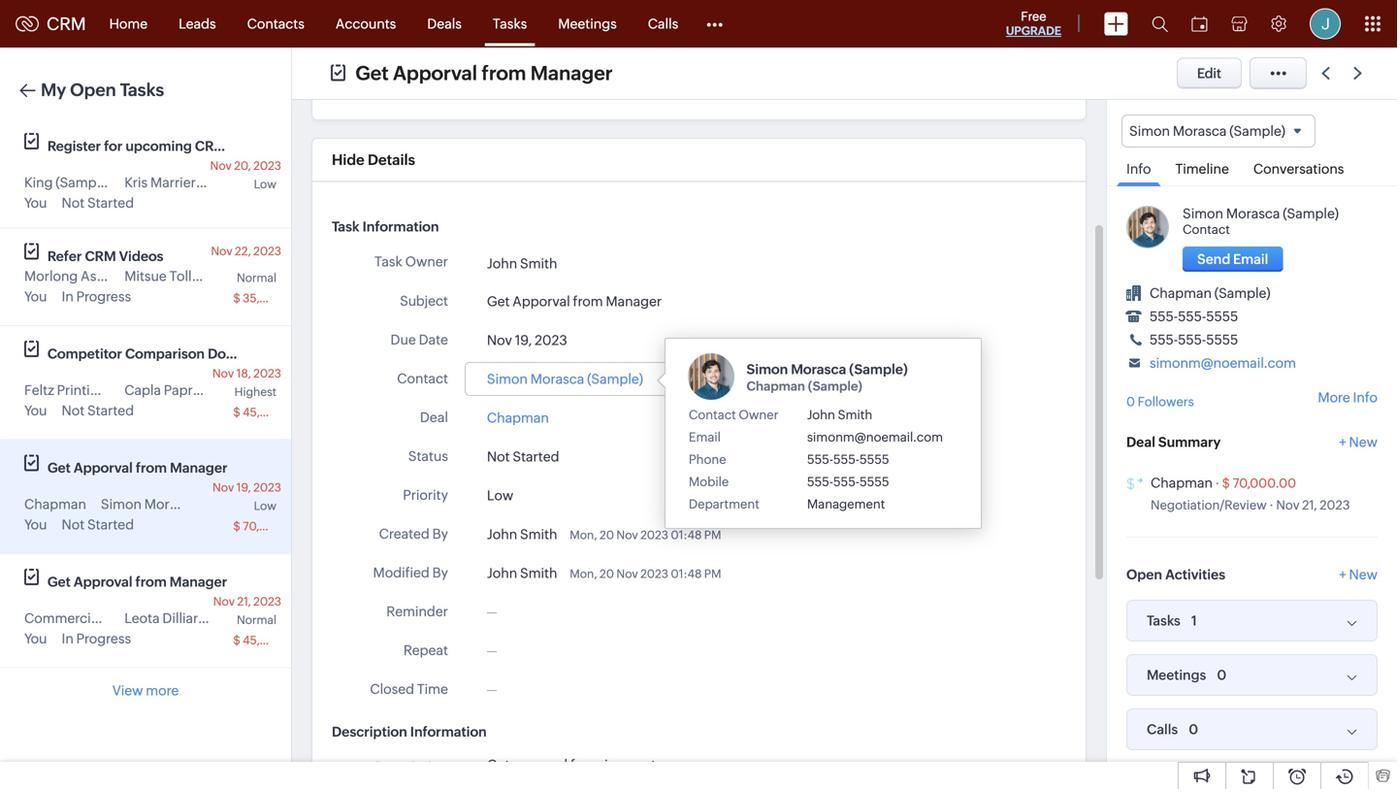 Task type: vqa. For each thing, say whether or not it's contained in the screenshot.


Task type: locate. For each thing, give the bounding box(es) containing it.
1 vertical spatial crm
[[195, 138, 226, 154]]

deal down 0 followers
[[1127, 435, 1156, 450]]

simonm@noemail.com link
[[1150, 355, 1297, 371]]

1 horizontal spatial 70,000.00
[[1233, 476, 1297, 491]]

from
[[482, 62, 527, 84], [573, 293, 603, 309], [136, 460, 167, 476], [135, 574, 167, 590]]

0 horizontal spatial for
[[104, 138, 123, 154]]

45,000.00 down the "highest"
[[243, 406, 302, 419]]

you for commercial press
[[24, 631, 47, 647]]

in progress
[[62, 289, 131, 304], [62, 631, 131, 647]]

0 vertical spatial mon,
[[570, 528, 598, 542]]

0 horizontal spatial simon morasca (sample) link
[[487, 369, 643, 389]]

by
[[433, 526, 448, 542], [433, 565, 448, 580]]

open right my
[[70, 80, 116, 100]]

0 vertical spatial + new
[[1340, 435, 1378, 450]]

chapman up approval
[[24, 497, 86, 512]]

1 vertical spatial $ 45,000.00
[[233, 634, 302, 647]]

2 progress from the top
[[76, 631, 131, 647]]

0 vertical spatial 01:48
[[671, 528, 702, 542]]

$ 45,000.00 for leota dilliard (sample)
[[233, 634, 302, 647]]

management
[[808, 497, 886, 511]]

1 mon, from the top
[[570, 528, 598, 542]]

low for simon morasca (sample)
[[254, 499, 277, 513]]

open left the activities
[[1127, 567, 1163, 583]]

1 horizontal spatial info
[[1354, 390, 1378, 405]]

information up "task owner"
[[363, 219, 439, 234]]

modified
[[373, 565, 430, 580]]

0 horizontal spatial contact
[[397, 371, 448, 386]]

low up $ 70,000.00
[[254, 499, 277, 513]]

you
[[24, 195, 47, 211], [24, 289, 47, 304], [24, 403, 47, 418], [24, 517, 47, 532], [24, 631, 47, 647]]

$ 45,000.00 down the "highest"
[[233, 406, 302, 419]]

nov inside competitor comparison document nov 18, 2023
[[212, 367, 234, 380]]

not for simon morasca (sample)
[[62, 517, 85, 532]]

$ down get apporval from manager nov 19, 2023
[[233, 520, 241, 533]]

info link
[[1117, 148, 1161, 187]]

you for feltz printing service
[[24, 403, 47, 418]]

task for task information
[[332, 219, 360, 234]]

owner
[[405, 254, 448, 269], [739, 408, 779, 422]]

get
[[356, 62, 389, 84], [487, 293, 510, 309], [47, 460, 71, 476], [47, 574, 71, 590], [487, 757, 510, 773]]

contact down due date
[[397, 371, 448, 386]]

task for task owner
[[375, 254, 403, 269]]

$ for leota dilliard (sample)
[[233, 634, 241, 647]]

by for created by
[[433, 526, 448, 542]]

0 horizontal spatial owner
[[405, 254, 448, 269]]

1 horizontal spatial contact
[[689, 408, 737, 422]]

0 vertical spatial description
[[332, 724, 407, 740]]

by right created
[[433, 526, 448, 542]]

simon morasca (sample) down get apporval from manager nov 19, 2023
[[101, 497, 257, 512]]

get down the feltz
[[47, 460, 71, 476]]

1 vertical spatial tasks
[[120, 80, 164, 100]]

normal up $ 35,000.00
[[237, 271, 277, 284]]

2 mon, from the top
[[570, 567, 598, 580]]

chapman up contact owner
[[747, 379, 806, 393]]

2 vertical spatial tasks
[[1147, 613, 1181, 629]]

0 horizontal spatial info
[[1127, 161, 1152, 177]]

$ up negotiation/review
[[1223, 476, 1231, 491]]

not right status
[[487, 449, 510, 464]]

1 normal from the top
[[237, 271, 277, 284]]

not down "printing"
[[62, 403, 85, 418]]

1 vertical spatial 45,000.00
[[243, 634, 302, 647]]

apporval up the nov 19, 2023
[[513, 293, 570, 309]]

status
[[408, 448, 448, 464]]

normal
[[237, 271, 277, 284], [237, 614, 277, 627]]

01:48 for modified by
[[671, 567, 702, 580]]

70,000.00 inside 'chapman · $ 70,000.00 negotiation/review · nov 21, 2023'
[[1233, 476, 1297, 491]]

$ left 35,000.00
[[233, 292, 241, 305]]

chapman link up negotiation/review
[[1151, 475, 1213, 491]]

get apporval from manager up the nov 19, 2023
[[487, 293, 662, 309]]

1 vertical spatial chapman link
[[1151, 475, 1213, 491]]

chapman up negotiation/review
[[1151, 475, 1213, 491]]

info right more
[[1354, 390, 1378, 405]]

0 vertical spatial simon morasca (sample)
[[1130, 123, 1286, 139]]

0 vertical spatial pm
[[705, 528, 722, 542]]

simon
[[1130, 123, 1171, 139], [1183, 206, 1224, 222], [747, 361, 788, 377], [487, 371, 528, 387], [101, 497, 142, 512]]

upgrade
[[1006, 24, 1062, 37]]

2 horizontal spatial apporval
[[513, 293, 570, 309]]

1 horizontal spatial 19,
[[515, 332, 532, 348]]

tasks
[[493, 16, 527, 32], [120, 80, 164, 100], [1147, 613, 1181, 629]]

description for description
[[375, 759, 448, 775]]

simon morasca (sample) link for simon morasca (sample) contact
[[1183, 206, 1340, 222]]

01:48 for created by
[[671, 528, 702, 542]]

0 horizontal spatial 21,
[[237, 595, 251, 608]]

2 pm from the top
[[705, 567, 722, 580]]

mon, 20 nov 2023 01:48 pm for created by
[[570, 528, 722, 542]]

2 horizontal spatial simon morasca (sample)
[[1130, 123, 1286, 139]]

· right negotiation/review
[[1270, 498, 1274, 513]]

0 vertical spatial normal
[[237, 271, 277, 284]]

crm inside register for upcoming crm webinars nov 20, 2023
[[195, 138, 226, 154]]

not for capla paprocki (sample)
[[62, 403, 85, 418]]

in progress for press
[[62, 631, 131, 647]]

get left approval
[[487, 757, 510, 773]]

0 horizontal spatial open
[[70, 80, 116, 100]]

normal right dilliard
[[237, 614, 277, 627]]

task information
[[332, 219, 439, 234]]

1 vertical spatial task
[[375, 254, 403, 269]]

1 vertical spatial 19,
[[237, 481, 251, 494]]

0 vertical spatial 21,
[[1303, 498, 1318, 513]]

2 45,000.00 from the top
[[243, 634, 302, 647]]

in progress down morlong associates
[[62, 289, 131, 304]]

0 followers
[[1127, 395, 1195, 409]]

1 vertical spatial by
[[433, 565, 448, 580]]

simon inside simon morasca (sample) field
[[1130, 123, 1171, 139]]

$ 35,000.00
[[233, 292, 302, 305]]

view more
[[112, 683, 179, 698]]

1 vertical spatial 20
[[600, 567, 614, 580]]

normal for mitsue tollner (sample)
[[237, 271, 277, 284]]

1 + new from the top
[[1340, 435, 1378, 450]]

crm right logo
[[47, 14, 86, 34]]

$ for capla paprocki (sample)
[[233, 406, 241, 419]]

in
[[62, 289, 74, 304], [62, 631, 74, 647]]

information down 'time'
[[410, 724, 487, 740]]

0 for meetings
[[1218, 667, 1227, 683]]

1 vertical spatial mon, 20 nov 2023 01:48 pm
[[570, 567, 722, 580]]

01:48
[[671, 528, 702, 542], [671, 567, 702, 580]]

1 vertical spatial new
[[1350, 567, 1378, 583]]

nov inside register for upcoming crm webinars nov 20, 2023
[[210, 159, 232, 172]]

not started down feltz printing service
[[62, 403, 134, 418]]

videos
[[119, 249, 164, 264]]

progress
[[76, 289, 131, 304], [76, 631, 131, 647]]

0 vertical spatial by
[[433, 526, 448, 542]]

description down closed
[[332, 724, 407, 740]]

my
[[41, 80, 66, 100]]

35,000.00
[[243, 292, 302, 305]]

45,000.00 for capla paprocki (sample)
[[243, 406, 302, 419]]

simon up contact owner
[[747, 361, 788, 377]]

conversations link
[[1244, 148, 1355, 186]]

· up negotiation/review
[[1216, 476, 1220, 491]]

you for chapman
[[24, 517, 47, 532]]

king
[[24, 175, 53, 190]]

not started for capla paprocki (sample)
[[62, 403, 134, 418]]

+ new
[[1340, 435, 1378, 450], [1340, 567, 1378, 583]]

1 vertical spatial 0
[[1218, 667, 1227, 683]]

1 vertical spatial owner
[[739, 408, 779, 422]]

$ down the "highest"
[[233, 406, 241, 419]]

2 in progress from the top
[[62, 631, 131, 647]]

1 vertical spatial description
[[375, 759, 448, 775]]

home
[[109, 16, 148, 32]]

2023 inside get approval from manager nov 21, 2023
[[253, 595, 282, 608]]

deal up status
[[420, 409, 448, 425]]

contact up the email
[[689, 408, 737, 422]]

chapman up simonm@noemail.com link
[[1150, 286, 1212, 301]]

$
[[233, 292, 241, 305], [233, 406, 241, 419], [1223, 476, 1231, 491], [233, 520, 241, 533], [233, 634, 241, 647]]

19, up $ 70,000.00
[[237, 481, 251, 494]]

0 vertical spatial 20
[[600, 528, 614, 542]]

2 by from the top
[[433, 565, 448, 580]]

price
[[591, 757, 624, 773]]

deal
[[420, 409, 448, 425], [1127, 435, 1156, 450]]

open
[[70, 80, 116, 100], [1127, 567, 1163, 583]]

previous record image
[[1322, 67, 1331, 80]]

1 mon, 20 nov 2023 01:48 pm from the top
[[570, 528, 722, 542]]

1 vertical spatial +
[[1340, 567, 1347, 583]]

45,000.00 for leota dilliard (sample)
[[243, 634, 302, 647]]

·
[[1216, 476, 1220, 491], [1270, 498, 1274, 513]]

1 vertical spatial meetings
[[1147, 667, 1207, 683]]

task
[[332, 219, 360, 234], [375, 254, 403, 269]]

morasca
[[1173, 123, 1227, 139], [1227, 206, 1281, 222], [791, 361, 847, 377], [531, 371, 585, 387], [144, 497, 198, 512]]

time
[[417, 681, 448, 697]]

document
[[208, 346, 276, 362]]

not up approval
[[62, 517, 85, 532]]

1 $ 45,000.00 from the top
[[233, 406, 302, 419]]

2 horizontal spatial 0
[[1218, 667, 1227, 683]]

task down hide at the left
[[332, 219, 360, 234]]

get apporval from manager down tasks link
[[356, 62, 613, 84]]

20
[[600, 528, 614, 542], [600, 567, 614, 580]]

2 20 from the top
[[600, 567, 614, 580]]

due
[[391, 332, 416, 347]]

you for king (sample)
[[24, 195, 47, 211]]

nov
[[210, 159, 232, 172], [211, 245, 233, 258], [487, 332, 512, 348], [212, 367, 234, 380], [213, 481, 234, 494], [1277, 498, 1300, 513], [617, 528, 638, 542], [617, 567, 638, 580], [213, 595, 235, 608]]

meetings down 1 on the bottom right of the page
[[1147, 667, 1207, 683]]

1 01:48 from the top
[[671, 528, 702, 542]]

nov inside get apporval from manager nov 19, 2023
[[213, 481, 234, 494]]

next record image
[[1354, 67, 1367, 80]]

in progress down commercial press
[[62, 631, 131, 647]]

0 vertical spatial 70,000.00
[[1233, 476, 1297, 491]]

for right register
[[104, 138, 123, 154]]

from inside get approval from manager nov 21, 2023
[[135, 574, 167, 590]]

owner down simon morasca (sample) chapman (sample)
[[739, 408, 779, 422]]

1 vertical spatial info
[[1354, 390, 1378, 405]]

21, inside get approval from manager nov 21, 2023
[[237, 595, 251, 608]]

0 vertical spatial calls
[[648, 16, 679, 32]]

info
[[1127, 161, 1152, 177], [1354, 390, 1378, 405]]

1 vertical spatial apporval
[[513, 293, 570, 309]]

morasca inside simon morasca (sample) contact
[[1227, 206, 1281, 222]]

simon down the nov 19, 2023
[[487, 371, 528, 387]]

1 vertical spatial 70,000.00
[[243, 520, 302, 533]]

refer
[[47, 249, 82, 264]]

simon morasca (sample) inside field
[[1130, 123, 1286, 139]]

0 horizontal spatial chapman link
[[487, 408, 549, 428]]

1 vertical spatial contact
[[397, 371, 448, 386]]

2023 inside competitor comparison document nov 18, 2023
[[253, 367, 282, 380]]

1 20 from the top
[[600, 528, 614, 542]]

1 in from the top
[[62, 289, 74, 304]]

by right modified
[[433, 565, 448, 580]]

0 vertical spatial in
[[62, 289, 74, 304]]

deal for deal
[[420, 409, 448, 425]]

1 by from the top
[[433, 526, 448, 542]]

open activities
[[1127, 567, 1226, 583]]

3 you from the top
[[24, 403, 47, 418]]

created
[[379, 526, 430, 542]]

2 you from the top
[[24, 289, 47, 304]]

0 vertical spatial contact
[[1183, 222, 1231, 237]]

apporval
[[393, 62, 478, 84], [513, 293, 570, 309], [74, 460, 133, 476]]

$ down leota dilliard (sample) in the left bottom of the page
[[233, 634, 241, 647]]

morasca inside simon morasca (sample) chapman (sample)
[[791, 361, 847, 377]]

2 normal from the top
[[237, 614, 277, 627]]

progress down 'associates'
[[76, 289, 131, 304]]

0 vertical spatial for
[[104, 138, 123, 154]]

chapman inside 'chapman · $ 70,000.00 negotiation/review · nov 21, 2023'
[[1151, 475, 1213, 491]]

2 horizontal spatial contact
[[1183, 222, 1231, 237]]

1 45,000.00 from the top
[[243, 406, 302, 419]]

contact inside simon morasca (sample) contact
[[1183, 222, 1231, 237]]

1 you from the top
[[24, 195, 47, 211]]

simon inside simon morasca (sample) chapman (sample)
[[747, 361, 788, 377]]

1 pm from the top
[[705, 528, 722, 542]]

summary
[[1159, 435, 1221, 450]]

0 horizontal spatial apporval
[[74, 460, 133, 476]]

for left the price
[[571, 757, 588, 773]]

1 vertical spatial for
[[571, 757, 588, 773]]

accounts link
[[320, 0, 412, 47]]

1 horizontal spatial chapman link
[[1151, 475, 1213, 491]]

19,
[[515, 332, 532, 348], [237, 481, 251, 494]]

simonm@noemail.com up followers
[[1150, 355, 1297, 371]]

low down webinars
[[254, 178, 277, 191]]

21, inside 'chapman · $ 70,000.00 negotiation/review · nov 21, 2023'
[[1303, 498, 1318, 513]]

not down king (sample)
[[62, 195, 85, 211]]

get up commercial
[[47, 574, 71, 590]]

0 vertical spatial +
[[1340, 435, 1347, 450]]

70,000.00
[[1233, 476, 1297, 491], [243, 520, 302, 533]]

0 horizontal spatial task
[[332, 219, 360, 234]]

0 vertical spatial info
[[1127, 161, 1152, 177]]

5 you from the top
[[24, 631, 47, 647]]

simon inside simon morasca (sample) contact
[[1183, 206, 1224, 222]]

0 horizontal spatial ·
[[1216, 476, 1220, 491]]

4 you from the top
[[24, 517, 47, 532]]

meetings left calls link
[[558, 16, 617, 32]]

simon morasca (sample) chapman (sample)
[[747, 361, 908, 393]]

started for kris marrier (sample)
[[87, 195, 134, 211]]

john down simon morasca (sample) chapman (sample)
[[808, 408, 836, 422]]

tasks right deals
[[493, 16, 527, 32]]

apporval down feltz printing service
[[74, 460, 133, 476]]

1 vertical spatial deal
[[1127, 435, 1156, 450]]

not started down king (sample)
[[62, 195, 134, 211]]

tasks left 1 on the bottom right of the page
[[1147, 613, 1181, 629]]

2 vertical spatial apporval
[[74, 460, 133, 476]]

pm for created by
[[705, 528, 722, 542]]

2 vertical spatial crm
[[85, 249, 116, 264]]

$ for simon morasca (sample)
[[233, 520, 241, 533]]

simon down timeline
[[1183, 206, 1224, 222]]

in down 'morlong'
[[62, 289, 74, 304]]

you for morlong associates
[[24, 289, 47, 304]]

not started
[[62, 195, 134, 211], [62, 403, 134, 418], [487, 449, 560, 464], [62, 517, 134, 532]]

progress down press
[[76, 631, 131, 647]]

1 progress from the top
[[76, 289, 131, 304]]

0 horizontal spatial meetings
[[558, 16, 617, 32]]

$ for mitsue tollner (sample)
[[233, 292, 241, 305]]

2 $ 45,000.00 from the top
[[233, 634, 302, 647]]

owner up subject
[[405, 254, 448, 269]]

tasks up upcoming
[[120, 80, 164, 100]]

1 horizontal spatial apporval
[[393, 62, 478, 84]]

0 vertical spatial $ 45,000.00
[[233, 406, 302, 419]]

modified by
[[373, 565, 448, 580]]

1 vertical spatial mon,
[[570, 567, 598, 580]]

$ 45,000.00 for capla paprocki (sample)
[[233, 406, 302, 419]]

2 vertical spatial contact
[[689, 408, 737, 422]]

chapman link down the nov 19, 2023
[[487, 408, 549, 428]]

(sample) inside simon morasca (sample) contact
[[1284, 206, 1340, 222]]

2 vertical spatial 0
[[1189, 722, 1199, 737]]

45,000.00 down leota dilliard (sample) in the left bottom of the page
[[243, 634, 302, 647]]

simonm@noemail.com up the management
[[808, 430, 944, 444]]

started for simon morasca (sample)
[[87, 517, 134, 532]]

crm up kris marrier (sample)
[[195, 138, 226, 154]]

apporval down deals link at the left top of page
[[393, 62, 478, 84]]

john right modified by
[[487, 565, 518, 581]]

$ 45,000.00
[[233, 406, 302, 419], [233, 634, 302, 647]]

in down commercial
[[62, 631, 74, 647]]

19, right date on the top left of page
[[515, 332, 532, 348]]

1 horizontal spatial meetings
[[1147, 667, 1207, 683]]

5555
[[1207, 309, 1239, 324], [1207, 332, 1239, 348], [860, 452, 890, 467], [860, 475, 890, 489]]

hide
[[332, 151, 365, 168]]

0 vertical spatial 0
[[1127, 395, 1136, 409]]

more
[[1319, 390, 1351, 405]]

None button
[[1183, 247, 1284, 272]]

0 vertical spatial information
[[363, 219, 439, 234]]

description down description information
[[375, 759, 448, 775]]

in for commercial
[[62, 631, 74, 647]]

0 horizontal spatial tasks
[[120, 80, 164, 100]]

tollner
[[170, 268, 213, 284]]

1 horizontal spatial task
[[375, 254, 403, 269]]

2 01:48 from the top
[[671, 567, 702, 580]]

1 vertical spatial in
[[62, 631, 74, 647]]

nov inside get approval from manager nov 21, 2023
[[213, 595, 235, 608]]

info left timeline
[[1127, 161, 1152, 177]]

phone
[[689, 452, 727, 467]]

not started up approval
[[62, 517, 134, 532]]

calls link
[[633, 0, 694, 47]]

0 vertical spatial 19,
[[515, 332, 532, 348]]

2 in from the top
[[62, 631, 74, 647]]

my open tasks
[[41, 80, 164, 100]]

simon morasca (sample)
[[1130, 123, 1286, 139], [487, 371, 643, 387], [101, 497, 257, 512]]

task down task information
[[375, 254, 403, 269]]

king (sample)
[[24, 175, 112, 190]]

2023 inside get apporval from manager nov 19, 2023
[[253, 481, 282, 494]]

1 vertical spatial progress
[[76, 631, 131, 647]]

2 horizontal spatial tasks
[[1147, 613, 1181, 629]]

0 vertical spatial in progress
[[62, 289, 131, 304]]

0 horizontal spatial deal
[[420, 409, 448, 425]]

1 vertical spatial 01:48
[[671, 567, 702, 580]]

0 horizontal spatial simonm@noemail.com
[[808, 430, 944, 444]]

20 for created by
[[600, 528, 614, 542]]

owner for contact owner
[[739, 408, 779, 422]]

1 horizontal spatial simonm@noemail.com
[[1150, 355, 1297, 371]]

progress for associates
[[76, 289, 131, 304]]

contact down timeline
[[1183, 222, 1231, 237]]

1 vertical spatial in progress
[[62, 631, 131, 647]]

$ 45,000.00 down leota dilliard (sample) in the left bottom of the page
[[233, 634, 302, 647]]

1 vertical spatial calls
[[1147, 722, 1179, 737]]

0 vertical spatial deal
[[420, 409, 448, 425]]

simon morasca (sample) down the nov 19, 2023
[[487, 371, 643, 387]]

2 mon, 20 nov 2023 01:48 pm from the top
[[570, 567, 722, 580]]

0
[[1127, 395, 1136, 409], [1218, 667, 1227, 683], [1189, 722, 1199, 737]]

1 in progress from the top
[[62, 289, 131, 304]]

simon up "info" link
[[1130, 123, 1171, 139]]

crm up 'associates'
[[85, 249, 116, 264]]

simon morasca (sample) up timeline link
[[1130, 123, 1286, 139]]

negotiation/review
[[1151, 498, 1267, 513]]

0 vertical spatial mon, 20 nov 2023 01:48 pm
[[570, 528, 722, 542]]

1 horizontal spatial tasks
[[493, 16, 527, 32]]

meetings link
[[543, 0, 633, 47]]

1 vertical spatial open
[[1127, 567, 1163, 583]]

calls
[[648, 16, 679, 32], [1147, 722, 1179, 737]]

1 horizontal spatial deal
[[1127, 435, 1156, 450]]

information for task information
[[363, 219, 439, 234]]

simonm@noemail.com
[[1150, 355, 1297, 371], [808, 430, 944, 444]]

simon inside simon morasca (sample) link
[[487, 371, 528, 387]]

1 horizontal spatial simon morasca (sample)
[[487, 371, 643, 387]]

chapman inside simon morasca (sample) chapman (sample)
[[747, 379, 806, 393]]



Task type: describe. For each thing, give the bounding box(es) containing it.
mitsue tollner (sample)
[[124, 268, 271, 284]]

2023 inside 'chapman · $ 70,000.00 negotiation/review · nov 21, 2023'
[[1320, 498, 1351, 513]]

john up the nov 19, 2023
[[487, 256, 518, 271]]

manager inside get apporval from manager nov 19, 2023
[[170, 460, 228, 476]]

marrier
[[150, 175, 196, 190]]

description information
[[332, 724, 487, 740]]

deal summary
[[1127, 435, 1221, 450]]

activities
[[1166, 567, 1226, 583]]

0 vertical spatial apporval
[[393, 62, 478, 84]]

low for kris marrier (sample)
[[254, 178, 277, 191]]

simon morasca (sample) contact
[[1183, 206, 1340, 237]]

priority
[[403, 487, 448, 503]]

in progress for associates
[[62, 289, 131, 304]]

$ inside 'chapman · $ 70,000.00 negotiation/review · nov 21, 2023'
[[1223, 476, 1231, 491]]

0 for calls
[[1189, 722, 1199, 737]]

contact for contact
[[397, 371, 448, 386]]

+ new link
[[1340, 435, 1378, 460]]

webinars
[[229, 138, 290, 154]]

0 vertical spatial meetings
[[558, 16, 617, 32]]

in for morlong
[[62, 289, 74, 304]]

leads link
[[163, 0, 232, 47]]

refer crm videos
[[47, 249, 164, 264]]

leota dilliard (sample)
[[124, 611, 265, 626]]

comparison
[[125, 346, 205, 362]]

home link
[[94, 0, 163, 47]]

register
[[47, 138, 101, 154]]

capla paprocki (sample)
[[124, 382, 278, 398]]

0 vertical spatial ·
[[1216, 476, 1220, 491]]

capla
[[124, 382, 161, 398]]

mobile
[[689, 475, 729, 489]]

edit
[[1198, 66, 1222, 81]]

20,
[[234, 159, 251, 172]]

0 vertical spatial simonm@noemail.com
[[1150, 355, 1297, 371]]

deal for deal summary
[[1127, 435, 1156, 450]]

2023 inside register for upcoming crm webinars nov 20, 2023
[[253, 159, 282, 172]]

contacts link
[[232, 0, 320, 47]]

1 vertical spatial get apporval from manager
[[487, 293, 662, 309]]

deals
[[427, 16, 462, 32]]

get apporval from manager nov 19, 2023
[[47, 460, 282, 494]]

1 vertical spatial ·
[[1270, 498, 1274, 513]]

morlong
[[24, 268, 78, 284]]

morasca inside field
[[1173, 123, 1227, 139]]

press
[[104, 611, 138, 626]]

edit button
[[1177, 58, 1243, 89]]

manager inside get approval from manager nov 21, 2023
[[170, 574, 227, 590]]

0 horizontal spatial 0
[[1127, 395, 1136, 409]]

email
[[689, 430, 721, 444]]

logo image
[[16, 16, 39, 32]]

subject
[[400, 293, 448, 309]]

timeline link
[[1166, 148, 1240, 186]]

more info
[[1319, 390, 1378, 405]]

$ 70,000.00
[[233, 520, 302, 533]]

leota
[[124, 611, 160, 626]]

hide details
[[332, 151, 415, 168]]

commercial
[[24, 611, 102, 626]]

0 vertical spatial get apporval from manager
[[356, 62, 613, 84]]

get down accounts link
[[356, 62, 389, 84]]

upcoming
[[126, 138, 192, 154]]

2 new from the top
[[1350, 567, 1378, 583]]

nov 22, 2023
[[211, 245, 282, 258]]

mon, 20 nov 2023 01:48 pm for modified by
[[570, 567, 722, 580]]

chapman (sample) link
[[1150, 286, 1271, 301]]

apporval inside get apporval from manager nov 19, 2023
[[74, 460, 133, 476]]

1 vertical spatial simonm@noemail.com
[[808, 430, 944, 444]]

search image
[[1152, 16, 1169, 32]]

service
[[110, 382, 157, 398]]

from inside get apporval from manager nov 19, 2023
[[136, 460, 167, 476]]

contacts
[[247, 16, 305, 32]]

date
[[419, 332, 448, 347]]

get inside get apporval from manager nov 19, 2023
[[47, 460, 71, 476]]

owner for task owner
[[405, 254, 448, 269]]

Other Modules field
[[694, 8, 736, 39]]

not for kris marrier (sample)
[[62, 195, 85, 211]]

not started for kris marrier (sample)
[[62, 195, 134, 211]]

mitsue
[[124, 268, 167, 284]]

followers
[[1138, 395, 1195, 409]]

timeline
[[1176, 161, 1230, 177]]

profile image
[[1311, 8, 1342, 39]]

task owner
[[375, 254, 448, 269]]

mon, for created by
[[570, 528, 598, 542]]

simon down get apporval from manager nov 19, 2023
[[101, 497, 142, 512]]

chapman · $ 70,000.00 negotiation/review · nov 21, 2023
[[1151, 475, 1351, 513]]

competitor
[[47, 346, 122, 362]]

(sample) inside field
[[1230, 123, 1286, 139]]

approval
[[513, 757, 568, 773]]

1 horizontal spatial for
[[571, 757, 588, 773]]

repeat
[[404, 642, 448, 658]]

low right priority
[[487, 488, 514, 503]]

get approval for price quote
[[487, 757, 664, 773]]

register for upcoming crm webinars nov 20, 2023
[[47, 138, 290, 172]]

0 horizontal spatial calls
[[648, 16, 679, 32]]

0 vertical spatial crm
[[47, 14, 86, 34]]

dilliard
[[163, 611, 206, 626]]

feltz printing service
[[24, 382, 157, 398]]

competitor comparison document nov 18, 2023
[[47, 346, 282, 380]]

1 horizontal spatial open
[[1127, 567, 1163, 583]]

department
[[689, 497, 760, 511]]

2 + from the top
[[1340, 567, 1347, 583]]

1 + from the top
[[1340, 435, 1347, 450]]

calendar image
[[1192, 16, 1209, 32]]

chapman down the nov 19, 2023
[[487, 410, 549, 426]]

for inside register for upcoming crm webinars nov 20, 2023
[[104, 138, 123, 154]]

tasks inside tasks link
[[493, 16, 527, 32]]

contact for contact owner
[[689, 408, 737, 422]]

22,
[[235, 245, 251, 258]]

closed
[[370, 681, 415, 697]]

0 vertical spatial open
[[70, 80, 116, 100]]

paprocki
[[164, 382, 219, 398]]

nov inside 'chapman · $ 70,000.00 negotiation/review · nov 21, 2023'
[[1277, 498, 1300, 513]]

description for description information
[[332, 724, 407, 740]]

feltz
[[24, 382, 54, 398]]

view
[[112, 683, 143, 698]]

1
[[1192, 613, 1198, 629]]

simon morasca (sample) link for simon morasca (sample) chapman (sample)
[[747, 361, 908, 377]]

1 vertical spatial simon morasca (sample)
[[487, 371, 643, 387]]

accounts
[[336, 16, 396, 32]]

not started right status
[[487, 449, 560, 464]]

profile element
[[1299, 0, 1353, 47]]

progress for press
[[76, 631, 131, 647]]

search element
[[1141, 0, 1180, 48]]

2 vertical spatial simon morasca (sample)
[[101, 497, 257, 512]]

free upgrade
[[1006, 9, 1062, 37]]

pm for modified by
[[705, 567, 722, 580]]

Simon Morasca (Sample) field
[[1122, 115, 1316, 148]]

information for description information
[[410, 724, 487, 740]]

created by
[[379, 526, 448, 542]]

free
[[1021, 9, 1047, 24]]

2 + new from the top
[[1340, 567, 1378, 583]]

1 new from the top
[[1350, 435, 1378, 450]]

closed time
[[370, 681, 448, 697]]

not started for simon morasca (sample)
[[62, 517, 134, 532]]

approval
[[74, 574, 132, 590]]

leads
[[179, 16, 216, 32]]

19, inside get apporval from manager nov 19, 2023
[[237, 481, 251, 494]]

printing
[[57, 382, 107, 398]]

mon, for modified by
[[570, 567, 598, 580]]

more
[[146, 683, 179, 698]]

get up the nov 19, 2023
[[487, 293, 510, 309]]

normal for leota dilliard (sample)
[[237, 614, 277, 627]]

get inside get approval from manager nov 21, 2023
[[47, 574, 71, 590]]

create menu image
[[1105, 12, 1129, 35]]

chapman (sample)
[[1150, 286, 1271, 301]]

nov 19, 2023
[[487, 332, 568, 348]]

highest
[[235, 385, 277, 398]]

contact owner
[[689, 408, 779, 422]]

started for capla paprocki (sample)
[[87, 403, 134, 418]]

quote
[[626, 757, 664, 773]]

john right created by
[[487, 526, 518, 542]]

deals link
[[412, 0, 478, 47]]

create menu element
[[1093, 0, 1141, 47]]

0 vertical spatial chapman link
[[487, 408, 549, 428]]

more info link
[[1319, 390, 1378, 405]]

hide details link
[[332, 151, 415, 168]]

20 for modified by
[[600, 567, 614, 580]]

by for modified by
[[433, 565, 448, 580]]



